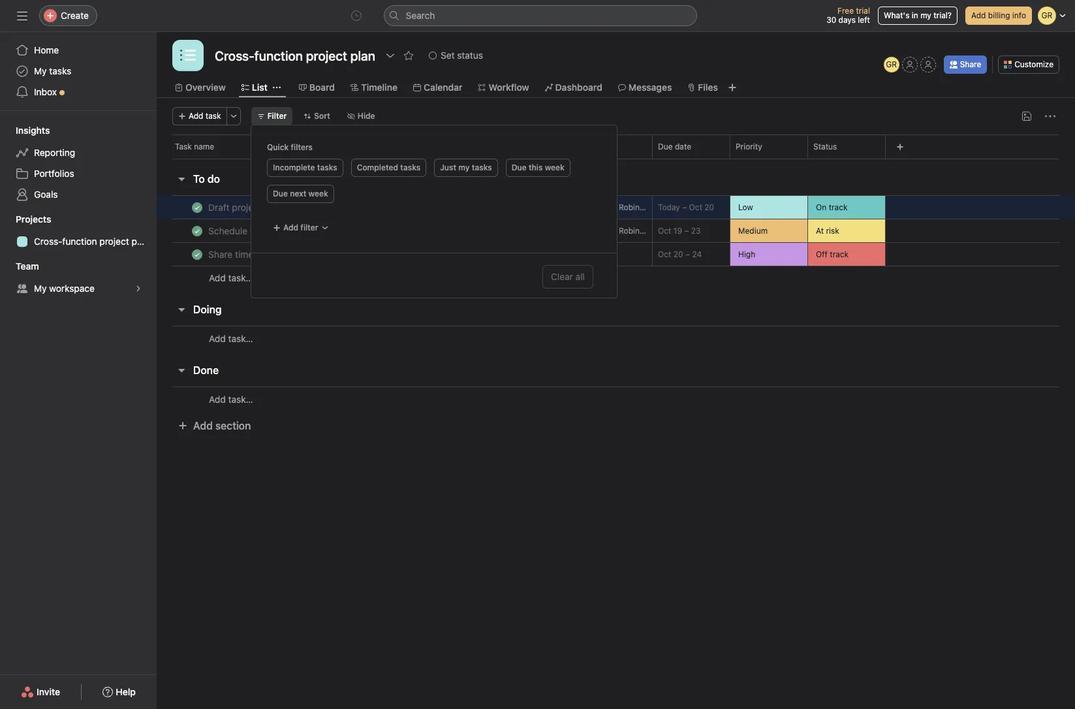 Task type: describe. For each thing, give the bounding box(es) containing it.
plan
[[132, 236, 149, 247]]

tasks right just
[[472, 163, 492, 172]]

hide
[[358, 111, 375, 121]]

status
[[814, 142, 837, 151]]

list
[[252, 82, 268, 93]]

home link
[[8, 40, 149, 61]]

cross-function project plan
[[34, 236, 149, 247]]

completed image
[[189, 223, 205, 239]]

function
[[62, 236, 97, 247]]

– inside greg robinson today – oct 20
[[682, 202, 687, 212]]

just my tasks button
[[434, 159, 498, 177]]

greg for greg robinson today – oct 20
[[599, 202, 617, 212]]

risk
[[826, 226, 840, 235]]

due next week button
[[267, 185, 334, 203]]

goals
[[34, 189, 58, 200]]

completed image for oct 20
[[189, 247, 205, 262]]

add task… for the add task… "button" associated with collapse task list for this section image at left top
[[209, 333, 253, 344]]

on
[[816, 202, 827, 212]]

list image
[[180, 48, 196, 63]]

teams element
[[0, 255, 157, 302]]

task
[[206, 111, 221, 121]]

add task button
[[172, 107, 227, 125]]

add field image
[[897, 143, 904, 151]]

due date
[[658, 142, 692, 151]]

trial
[[856, 6, 870, 16]]

home
[[34, 44, 59, 56]]

tab actions image
[[273, 84, 281, 91]]

medium
[[739, 226, 768, 235]]

incomplete
[[273, 163, 315, 172]]

quick
[[267, 142, 289, 152]]

left
[[858, 15, 870, 25]]

my workspace link
[[8, 278, 149, 299]]

off track
[[816, 249, 849, 259]]

my inside 'what's in my trial?' button
[[921, 10, 932, 20]]

high button
[[731, 243, 808, 266]]

timeline
[[361, 82, 398, 93]]

search
[[406, 10, 435, 21]]

2 collapse task list for this section image from the top
[[176, 365, 187, 375]]

sort
[[314, 111, 330, 121]]

board
[[309, 82, 335, 93]]

projects element
[[0, 208, 157, 255]]

incomplete tasks button
[[267, 159, 343, 177]]

add to starred image
[[404, 50, 414, 61]]

days
[[839, 15, 856, 25]]

name
[[194, 142, 214, 151]]

greg robinson button for greg robinson today – oct 20
[[581, 199, 653, 215]]

billing
[[988, 10, 1010, 20]]

more actions image
[[1045, 111, 1056, 121]]

completed checkbox for greg robinson today – oct 20
[[189, 199, 205, 215]]

24
[[692, 249, 702, 259]]

doing button
[[193, 298, 222, 321]]

filters
[[291, 142, 313, 152]]

greg robinson button for greg robinson oct 19 – 23
[[581, 223, 653, 239]]

inbox link
[[8, 82, 149, 103]]

Share timeline with teammates text field
[[206, 248, 342, 261]]

add task… for the add task… "button" inside the 'header to do' tree grid
[[209, 272, 253, 283]]

19
[[674, 226, 682, 236]]

robinson for oct 19
[[619, 226, 653, 235]]

week for due next week
[[309, 189, 328, 199]]

what's in my trial? button
[[878, 7, 958, 25]]

gr
[[886, 59, 897, 69]]

global element
[[0, 32, 157, 110]]

set status button
[[423, 46, 489, 65]]

insights
[[16, 125, 50, 136]]

portfolios link
[[8, 163, 149, 184]]

done
[[193, 364, 219, 376]]

incomplete tasks
[[273, 163, 337, 172]]

reporting
[[34, 147, 75, 158]]

greg for greg robinson oct 19 – 23
[[599, 226, 617, 235]]

do
[[208, 173, 220, 185]]

gr button
[[884, 57, 900, 72]]

to
[[193, 173, 205, 185]]

oct inside greg robinson today – oct 20
[[689, 202, 703, 212]]

task… inside 'header to do' tree grid
[[228, 272, 253, 283]]

files link
[[688, 80, 718, 95]]

free
[[838, 6, 854, 16]]

completed tasks button
[[351, 159, 426, 177]]

robinson for today
[[619, 202, 653, 212]]

goals link
[[8, 184, 149, 205]]

week for due this week
[[545, 163, 565, 172]]

oct inside the 'greg robinson oct 19 – 23'
[[658, 226, 672, 236]]

add down doing
[[209, 333, 226, 344]]

my tasks
[[34, 65, 71, 76]]

date
[[675, 142, 692, 151]]

due for due date
[[658, 142, 673, 151]]

just
[[440, 163, 456, 172]]

task… for collapse task list for this section image at left top
[[228, 333, 253, 344]]

share timeline with teammates cell
[[157, 242, 575, 266]]

overview link
[[175, 80, 226, 95]]

workspace
[[49, 283, 95, 294]]

help
[[116, 686, 136, 697]]

– inside the 'greg robinson oct 19 – 23'
[[685, 226, 689, 236]]

completed tasks
[[357, 163, 421, 172]]

draft project brief cell
[[157, 195, 575, 219]]

set status
[[441, 50, 483, 61]]

add inside add section button
[[193, 420, 213, 432]]

calendar
[[424, 82, 463, 93]]

Schedule kickoff meeting text field
[[206, 224, 319, 237]]

add billing info button
[[966, 7, 1032, 25]]

history image
[[351, 10, 361, 21]]

add task… for the add task… "button" related to 1st collapse task list for this section icon from the bottom of the page
[[209, 393, 253, 405]]

add filter
[[283, 223, 318, 232]]

insights button
[[0, 124, 50, 137]]

save options image
[[1022, 111, 1032, 121]]

tasks for incomplete tasks
[[317, 163, 337, 172]]

add inside add filter dropdown button
[[283, 223, 298, 232]]

low button
[[731, 196, 808, 219]]

board link
[[299, 80, 335, 95]]

my tasks link
[[8, 61, 149, 82]]

section
[[215, 420, 251, 432]]

projects button
[[0, 213, 51, 226]]

add section button
[[172, 414, 256, 437]]

messages
[[629, 82, 672, 93]]

dashboard
[[555, 82, 603, 93]]



Task type: vqa. For each thing, say whether or not it's contained in the screenshot.
IN
yes



Task type: locate. For each thing, give the bounding box(es) containing it.
robinson inside greg robinson today – oct 20
[[619, 202, 653, 212]]

due left the date
[[658, 142, 673, 151]]

0 vertical spatial add task…
[[209, 272, 253, 283]]

track right off
[[830, 249, 849, 259]]

oct left 19
[[658, 226, 672, 236]]

1 robinson from the top
[[619, 202, 653, 212]]

add task… inside 'header to do' tree grid
[[209, 272, 253, 283]]

create
[[61, 10, 89, 21]]

add section
[[193, 420, 251, 432]]

filter
[[267, 111, 287, 121]]

1 greg from the top
[[599, 202, 617, 212]]

1 vertical spatial my
[[459, 163, 470, 172]]

due this week
[[512, 163, 565, 172]]

0 vertical spatial week
[[545, 163, 565, 172]]

collapse task list for this section image left the "to"
[[176, 174, 187, 184]]

1 vertical spatial robinson
[[619, 226, 653, 235]]

search list box
[[384, 5, 697, 26]]

more section actions image
[[245, 174, 255, 184]]

add task… button
[[209, 271, 253, 285], [209, 331, 253, 346], [209, 392, 253, 406]]

completed checkbox inside 'draft project brief' cell
[[189, 199, 205, 215]]

overview
[[185, 82, 226, 93]]

free trial 30 days left
[[827, 6, 870, 25]]

add task… row for collapse task list for this section image at left top
[[157, 326, 1075, 351]]

portfolios
[[34, 168, 74, 179]]

2 vertical spatial add task… row
[[157, 387, 1075, 411]]

due for due next week
[[273, 189, 288, 199]]

0 horizontal spatial my
[[459, 163, 470, 172]]

2 add task… from the top
[[209, 333, 253, 344]]

3 add task… button from the top
[[209, 392, 253, 406]]

my
[[34, 65, 47, 76], [34, 283, 47, 294]]

1 vertical spatial add task…
[[209, 333, 253, 344]]

20 inside row
[[674, 249, 683, 259]]

my down team
[[34, 283, 47, 294]]

– left 24
[[686, 249, 690, 259]]

0 horizontal spatial 20
[[674, 249, 683, 259]]

None text field
[[212, 44, 379, 67]]

1 vertical spatial add task… button
[[209, 331, 253, 346]]

this
[[529, 163, 543, 172]]

0 horizontal spatial week
[[309, 189, 328, 199]]

robinson
[[619, 202, 653, 212], [619, 226, 653, 235]]

– right 19
[[685, 226, 689, 236]]

add task… row
[[157, 266, 1075, 290], [157, 326, 1075, 351], [157, 387, 1075, 411]]

completed checkbox for greg robinson oct 19 – 23
[[189, 223, 205, 239]]

oct 20 – 24
[[658, 249, 702, 259]]

my inside 'my tasks' link
[[34, 65, 47, 76]]

collapse task list for this section image left done
[[176, 365, 187, 375]]

more actions image
[[230, 112, 237, 120]]

add task
[[189, 111, 221, 121]]

1 vertical spatial –
[[685, 226, 689, 236]]

task
[[175, 142, 192, 151]]

1 vertical spatial 20
[[674, 249, 683, 259]]

share
[[960, 59, 982, 69]]

team button
[[0, 260, 39, 273]]

week right next
[[309, 189, 328, 199]]

2 vertical spatial –
[[686, 249, 690, 259]]

low
[[739, 202, 753, 212]]

0 vertical spatial oct
[[689, 202, 703, 212]]

completed checkbox up completed option
[[189, 223, 205, 239]]

add left section
[[193, 420, 213, 432]]

track inside popup button
[[829, 202, 848, 212]]

greg inside the 'greg robinson oct 19 – 23'
[[599, 226, 617, 235]]

my up inbox
[[34, 65, 47, 76]]

add task… button for collapse task list for this section image at left top
[[209, 331, 253, 346]]

0 vertical spatial due
[[658, 142, 673, 151]]

add left task
[[189, 111, 203, 121]]

info
[[1013, 10, 1026, 20]]

add task… button up doing button
[[209, 271, 253, 285]]

2 completed image from the top
[[189, 247, 205, 262]]

1 collapse task list for this section image from the top
[[176, 174, 187, 184]]

my inside just my tasks button
[[459, 163, 470, 172]]

track right on
[[829, 202, 848, 212]]

add task… up section
[[209, 393, 253, 405]]

1 vertical spatial greg
[[599, 226, 617, 235]]

2 add task… row from the top
[[157, 326, 1075, 351]]

add left billing
[[972, 10, 986, 20]]

status
[[457, 50, 483, 61]]

customize button
[[999, 56, 1060, 74]]

1 vertical spatial completed image
[[189, 247, 205, 262]]

greg robinson button down greg robinson today – oct 20
[[581, 223, 653, 239]]

1 vertical spatial track
[[830, 249, 849, 259]]

next
[[290, 189, 306, 199]]

– right today
[[682, 202, 687, 212]]

hide sidebar image
[[17, 10, 27, 21]]

my for my tasks
[[34, 65, 47, 76]]

show options image
[[385, 50, 396, 61]]

0 vertical spatial completed image
[[189, 199, 205, 215]]

add task… button down doing
[[209, 331, 253, 346]]

0 vertical spatial completed checkbox
[[189, 199, 205, 215]]

week right this
[[545, 163, 565, 172]]

track for off track
[[830, 249, 849, 259]]

robinson down greg robinson today – oct 20
[[619, 226, 653, 235]]

track for on track
[[829, 202, 848, 212]]

oct down the 'greg robinson oct 19 – 23' at the top right of page
[[658, 249, 672, 259]]

0 vertical spatial add task… button
[[209, 271, 253, 285]]

tasks down home
[[49, 65, 71, 76]]

2 completed checkbox from the top
[[189, 223, 205, 239]]

2 horizontal spatial due
[[658, 142, 673, 151]]

timeline link
[[351, 80, 398, 95]]

1 completed checkbox from the top
[[189, 199, 205, 215]]

off track button
[[808, 243, 885, 266]]

invite button
[[12, 680, 69, 704]]

0 vertical spatial greg robinson button
[[581, 199, 653, 215]]

list link
[[241, 80, 268, 95]]

Completed checkbox
[[189, 247, 205, 262]]

my workspace
[[34, 283, 95, 294]]

due this week button
[[506, 159, 571, 177]]

sort button
[[298, 107, 336, 125]]

my inside the 'my workspace' link
[[34, 283, 47, 294]]

add inside add task 'button'
[[189, 111, 203, 121]]

due next week
[[273, 189, 328, 199]]

completed image for today
[[189, 199, 205, 215]]

2 greg robinson button from the top
[[581, 223, 653, 239]]

2 add task… button from the top
[[209, 331, 253, 346]]

1 vertical spatial completed checkbox
[[189, 223, 205, 239]]

track
[[829, 202, 848, 212], [830, 249, 849, 259]]

–
[[682, 202, 687, 212], [685, 226, 689, 236], [686, 249, 690, 259]]

1 completed image from the top
[[189, 199, 205, 215]]

2 vertical spatial task…
[[228, 393, 253, 405]]

1 horizontal spatial my
[[921, 10, 932, 20]]

Draft project brief text field
[[206, 201, 288, 214]]

1 vertical spatial week
[[309, 189, 328, 199]]

clear all
[[551, 271, 585, 282]]

greg down greg robinson today – oct 20
[[599, 226, 617, 235]]

add tab image
[[727, 82, 738, 93]]

row containing high
[[157, 242, 1075, 266]]

add task… button inside 'header to do' tree grid
[[209, 271, 253, 285]]

at
[[816, 226, 824, 235]]

20 inside greg robinson today – oct 20
[[705, 202, 714, 212]]

add up add section button
[[209, 393, 226, 405]]

set
[[441, 50, 455, 61]]

task… for 1st collapse task list for this section icon from the bottom of the page
[[228, 393, 253, 405]]

dashboard link
[[545, 80, 603, 95]]

2 my from the top
[[34, 283, 47, 294]]

header to do tree grid
[[157, 195, 1075, 290]]

project
[[99, 236, 129, 247]]

20 left low
[[705, 202, 714, 212]]

medium button
[[731, 219, 808, 242]]

create button
[[39, 5, 97, 26]]

insights element
[[0, 119, 157, 208]]

my right just
[[459, 163, 470, 172]]

tasks inside button
[[317, 163, 337, 172]]

track inside dropdown button
[[830, 249, 849, 259]]

row containing task name
[[157, 135, 1075, 159]]

tasks for my tasks
[[49, 65, 71, 76]]

0 vertical spatial robinson
[[619, 202, 653, 212]]

task name
[[175, 142, 214, 151]]

1 add task… row from the top
[[157, 266, 1075, 290]]

1 horizontal spatial week
[[545, 163, 565, 172]]

1 vertical spatial due
[[512, 163, 527, 172]]

30
[[827, 15, 837, 25]]

week
[[545, 163, 565, 172], [309, 189, 328, 199]]

add filter button
[[267, 219, 335, 237]]

2 vertical spatial add task… button
[[209, 392, 253, 406]]

2 vertical spatial oct
[[658, 249, 672, 259]]

completed
[[357, 163, 398, 172]]

robinson inside the 'greg robinson oct 19 – 23'
[[619, 226, 653, 235]]

3 add task… row from the top
[[157, 387, 1075, 411]]

add task… up doing button
[[209, 272, 253, 283]]

greg robinson button up the 'greg robinson oct 19 – 23' at the top right of page
[[581, 199, 653, 215]]

reporting link
[[8, 142, 149, 163]]

completed image down completed image
[[189, 247, 205, 262]]

0 vertical spatial greg
[[599, 202, 617, 212]]

what's in my trial?
[[884, 10, 952, 20]]

task…
[[228, 272, 253, 283], [228, 333, 253, 344], [228, 393, 253, 405]]

clear
[[551, 271, 573, 282]]

1 my from the top
[[34, 65, 47, 76]]

my for my workspace
[[34, 283, 47, 294]]

0 vertical spatial my
[[34, 65, 47, 76]]

help button
[[94, 680, 144, 704]]

1 vertical spatial add task… row
[[157, 326, 1075, 351]]

collapse task list for this section image
[[176, 304, 187, 315]]

add task… button up section
[[209, 392, 253, 406]]

to do button
[[193, 167, 220, 191]]

add inside add billing info button
[[972, 10, 986, 20]]

due left this
[[512, 163, 527, 172]]

completed checkbox up completed image
[[189, 199, 205, 215]]

0 vertical spatial 20
[[705, 202, 714, 212]]

tasks inside global element
[[49, 65, 71, 76]]

due for due this week
[[512, 163, 527, 172]]

3 task… from the top
[[228, 393, 253, 405]]

1 add task… button from the top
[[209, 271, 253, 285]]

0 vertical spatial –
[[682, 202, 687, 212]]

1 vertical spatial oct
[[658, 226, 672, 236]]

to do
[[193, 173, 220, 185]]

add left the filter
[[283, 223, 298, 232]]

add inside 'header to do' tree grid
[[209, 272, 226, 283]]

quick filters
[[267, 142, 313, 152]]

1 horizontal spatial due
[[512, 163, 527, 172]]

oct inside row
[[658, 249, 672, 259]]

share button
[[944, 56, 987, 74]]

what's
[[884, 10, 910, 20]]

1 greg robinson button from the top
[[581, 199, 653, 215]]

my right in
[[921, 10, 932, 20]]

greg
[[599, 202, 617, 212], [599, 226, 617, 235]]

robinson up the 'greg robinson oct 19 – 23' at the top right of page
[[619, 202, 653, 212]]

see details, my workspace image
[[135, 285, 142, 293]]

tasks right incomplete
[[317, 163, 337, 172]]

0 horizontal spatial due
[[273, 189, 288, 199]]

2 task… from the top
[[228, 333, 253, 344]]

add task… down doing
[[209, 333, 253, 344]]

1 add task… from the top
[[209, 272, 253, 283]]

1 vertical spatial my
[[34, 283, 47, 294]]

greg robinson button
[[581, 199, 653, 215], [581, 223, 653, 239]]

tasks right completed
[[400, 163, 421, 172]]

search button
[[384, 5, 697, 26]]

row
[[157, 135, 1075, 159], [172, 158, 1060, 159], [157, 195, 1075, 219], [157, 219, 1075, 243], [157, 242, 1075, 266]]

tasks
[[49, 65, 71, 76], [317, 163, 337, 172], [400, 163, 421, 172], [472, 163, 492, 172]]

cross-function project plan link
[[8, 231, 149, 252]]

completed checkbox inside schedule kickoff meeting cell
[[189, 223, 205, 239]]

0 vertical spatial track
[[829, 202, 848, 212]]

add task… button for 1st collapse task list for this section icon from the bottom of the page
[[209, 392, 253, 406]]

cross-
[[34, 236, 62, 247]]

0 vertical spatial add task… row
[[157, 266, 1075, 290]]

2 vertical spatial add task…
[[209, 393, 253, 405]]

in
[[912, 10, 919, 20]]

20
[[705, 202, 714, 212], [674, 249, 683, 259]]

oct up 23
[[689, 202, 703, 212]]

completed image inside 'draft project brief' cell
[[189, 199, 205, 215]]

hide button
[[341, 107, 381, 125]]

customize
[[1015, 59, 1054, 69]]

3 add task… from the top
[[209, 393, 253, 405]]

tasks for completed tasks
[[400, 163, 421, 172]]

– inside row
[[686, 249, 690, 259]]

2 vertical spatial due
[[273, 189, 288, 199]]

completed image
[[189, 199, 205, 215], [189, 247, 205, 262]]

0 vertical spatial my
[[921, 10, 932, 20]]

Completed checkbox
[[189, 199, 205, 215], [189, 223, 205, 239]]

workflow
[[489, 82, 529, 93]]

completed image up completed image
[[189, 199, 205, 215]]

greg up the 'greg robinson oct 19 – 23' at the top right of page
[[599, 202, 617, 212]]

1 vertical spatial greg robinson button
[[581, 223, 653, 239]]

off
[[816, 249, 828, 259]]

0 vertical spatial collapse task list for this section image
[[176, 174, 187, 184]]

completed image inside share timeline with teammates cell
[[189, 247, 205, 262]]

1 vertical spatial collapse task list for this section image
[[176, 365, 187, 375]]

add task… row for 1st collapse task list for this section icon from the bottom of the page
[[157, 387, 1075, 411]]

greg robinson today – oct 20
[[599, 202, 714, 212]]

due left next
[[273, 189, 288, 199]]

calendar link
[[413, 80, 463, 95]]

add up doing button
[[209, 272, 226, 283]]

collapse task list for this section image
[[176, 174, 187, 184], [176, 365, 187, 375]]

greg inside greg robinson today – oct 20
[[599, 202, 617, 212]]

1 horizontal spatial 20
[[705, 202, 714, 212]]

2 greg from the top
[[599, 226, 617, 235]]

0 vertical spatial task…
[[228, 272, 253, 283]]

1 vertical spatial task…
[[228, 333, 253, 344]]

invite
[[37, 686, 60, 697]]

1 task… from the top
[[228, 272, 253, 283]]

2 robinson from the top
[[619, 226, 653, 235]]

schedule kickoff meeting cell
[[157, 219, 575, 243]]

20 left 24
[[674, 249, 683, 259]]



